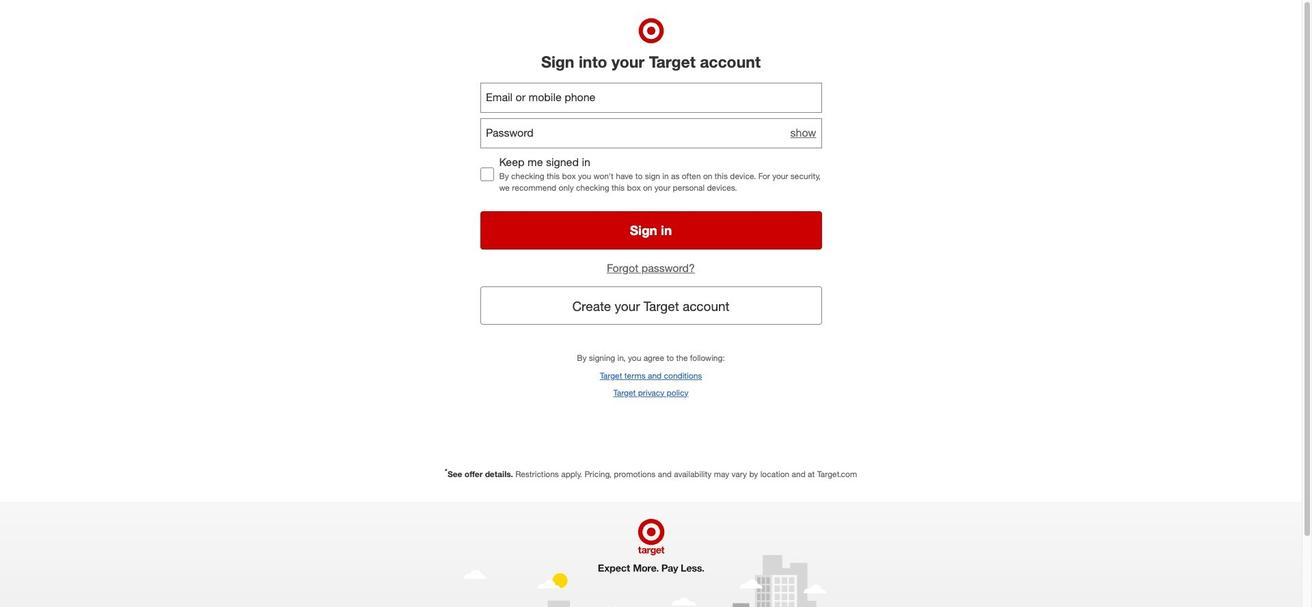 Task type: vqa. For each thing, say whether or not it's contained in the screenshot.
password field
yes



Task type: locate. For each thing, give the bounding box(es) containing it.
None checkbox
[[480, 167, 494, 181]]

None text field
[[480, 82, 822, 113]]

None password field
[[480, 118, 822, 148]]

target: expect more. pay less. image
[[459, 502, 843, 607]]



